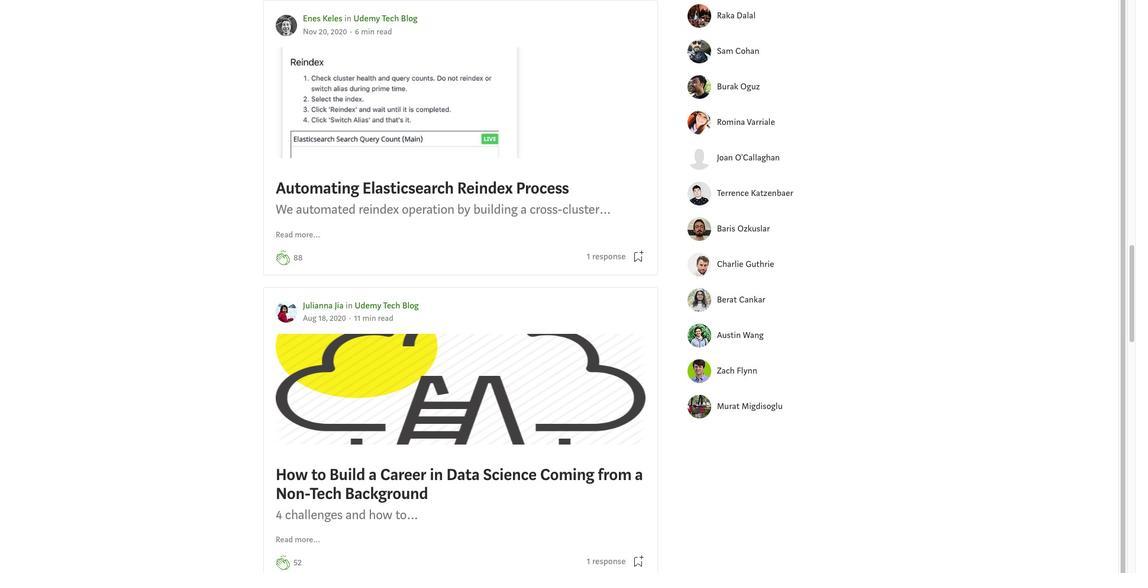 Task type: vqa. For each thing, say whether or not it's contained in the screenshot.
About Medium's distribution system LINK
no



Task type: describe. For each thing, give the bounding box(es) containing it.
2020 for to
[[330, 313, 346, 324]]

4
[[276, 506, 282, 523]]

in inside how to build a career in data science coming from a non-tech background 4 challenges and how to…
[[430, 465, 443, 486]]

88 button
[[294, 251, 303, 265]]

sam cohan
[[718, 46, 760, 57]]

murat
[[718, 401, 740, 412]]

read for how to build a career in data science coming from a non-tech background
[[276, 535, 293, 545]]

joan o'callaghan link
[[718, 152, 806, 165]]

in for to
[[346, 300, 353, 311]]

aug 18, 2020 link
[[303, 313, 346, 324]]

reindex
[[359, 201, 399, 218]]

how to…
[[369, 506, 419, 523]]

18,
[[319, 313, 328, 324]]

o'callaghan
[[736, 152, 780, 163]]

go to the profile of baris ozkuslar image
[[688, 217, 712, 241]]

1 response for automating elasticsearch reindex process
[[587, 251, 626, 262]]

go to the profile of terrence katzenbaer image
[[688, 182, 712, 206]]

zach flynn link
[[718, 365, 806, 378]]

go to the profile of joan o'callaghan image
[[688, 146, 712, 170]]

response for how to build a career in data science coming from a non-tech background
[[593, 556, 626, 568]]

varriale
[[747, 117, 776, 128]]

aug 18, 2020
[[303, 313, 346, 324]]

sam
[[718, 46, 734, 57]]

tech inside how to build a career in data science coming from a non-tech background 4 challenges and how to…
[[310, 483, 342, 504]]

enes keles in udemy tech blog
[[303, 13, 418, 25]]

cross-
[[530, 201, 563, 218]]

raka dalal
[[718, 10, 756, 21]]

aug
[[303, 313, 317, 324]]

building
[[474, 201, 518, 218]]

more… for how to build a career in data science coming from a non-tech background
[[295, 535, 321, 545]]

burak oguz
[[718, 81, 760, 92]]

a inside automating elasticsearch reindex process we automated reindex operation by building a cross-cluster…
[[521, 201, 527, 218]]

career
[[380, 465, 427, 486]]

romina varriale
[[718, 117, 776, 128]]

cohan
[[736, 46, 760, 57]]

berat
[[718, 294, 737, 306]]

challenges
[[285, 506, 343, 523]]

1 response for how to build a career in data science coming from a non-tech background
[[587, 556, 626, 568]]

1 response link for automating elasticsearch reindex process
[[587, 250, 626, 264]]

baris ozkuslar link
[[718, 223, 806, 236]]

charlie guthrie link
[[718, 258, 806, 271]]

berat cankar
[[718, 294, 766, 306]]

udemy for elasticsearch
[[354, 13, 380, 25]]

tech for to
[[383, 300, 401, 311]]

we
[[276, 201, 293, 218]]

joan o'callaghan
[[718, 152, 780, 163]]

non-
[[276, 483, 310, 504]]

burak
[[718, 81, 739, 92]]

to
[[311, 465, 326, 486]]

zach
[[718, 365, 735, 377]]

romina
[[718, 117, 746, 128]]

go to the profile of murat migdisoglu image
[[688, 395, 712, 419]]

udemy for to
[[355, 300, 382, 311]]

automating
[[276, 178, 359, 199]]

oguz
[[741, 81, 760, 92]]

automating elasticsearch reindex process we automated reindex operation by building a cross-cluster…
[[276, 178, 611, 218]]

1 for automating elasticsearch reindex process
[[587, 251, 591, 262]]

joan
[[718, 152, 734, 163]]

read more… for how to build a career in data science coming from a non-tech background
[[276, 535, 321, 545]]

cluster…
[[563, 201, 611, 218]]

elasticsearch
[[363, 178, 454, 199]]

by
[[458, 201, 471, 218]]

20,
[[319, 27, 329, 37]]

keles
[[323, 13, 343, 25]]

julianna jia in udemy tech blog
[[303, 300, 419, 311]]

1 for how to build a career in data science coming from a non-tech background
[[587, 556, 591, 568]]

2020 for elasticsearch
[[331, 27, 347, 37]]

response for automating elasticsearch reindex process
[[593, 251, 626, 262]]

terrence katzenbaer
[[718, 188, 794, 199]]

romina varriale link
[[718, 116, 806, 129]]

udemy tech blog link for elasticsearch
[[354, 13, 418, 25]]

go to the profile of austin wang image
[[688, 324, 712, 348]]

charlie
[[718, 259, 744, 270]]

baris
[[718, 223, 736, 234]]



Task type: locate. For each thing, give the bounding box(es) containing it.
1 vertical spatial tech
[[383, 300, 401, 311]]

1 response link for how to build a career in data science coming from a non-tech background
[[587, 556, 626, 569]]

go to the profile of romina varriale image
[[688, 111, 712, 134]]

nov 20, 2020
[[303, 27, 347, 37]]

in
[[345, 13, 352, 25], [346, 300, 353, 311], [430, 465, 443, 486]]

1 vertical spatial more…
[[295, 535, 321, 545]]

udemy
[[354, 13, 380, 25], [355, 300, 382, 311]]

read more… link
[[276, 229, 321, 241], [276, 534, 321, 547]]

build
[[330, 465, 366, 486]]

0 vertical spatial tech
[[382, 13, 399, 25]]

2 vertical spatial tech
[[310, 483, 342, 504]]

tech up 11 min read image
[[383, 300, 401, 311]]

read more… up 88
[[276, 230, 321, 240]]

enes
[[303, 13, 321, 25]]

0 vertical spatial 2020
[[331, 27, 347, 37]]

1 vertical spatial udemy
[[355, 300, 382, 311]]

0 horizontal spatial a
[[369, 465, 377, 486]]

in left data
[[430, 465, 443, 486]]

julianna jia link
[[303, 300, 344, 311]]

1 response link
[[587, 250, 626, 264], [587, 556, 626, 569]]

1 vertical spatial read more…
[[276, 535, 321, 545]]

read more…
[[276, 230, 321, 240], [276, 535, 321, 545]]

1 vertical spatial read more… link
[[276, 534, 321, 547]]

0 vertical spatial read more…
[[276, 230, 321, 240]]

1 vertical spatial in
[[346, 300, 353, 311]]

sam cohan link
[[718, 45, 806, 58]]

enes keles link
[[303, 13, 343, 25]]

go to the profile of julianna jia image
[[276, 302, 297, 323]]

a right build
[[369, 465, 377, 486]]

operation
[[402, 201, 455, 218]]

a
[[521, 201, 527, 218], [369, 465, 377, 486], [635, 465, 643, 486]]

2020
[[331, 27, 347, 37], [330, 313, 346, 324]]

1 vertical spatial response
[[593, 556, 626, 568]]

1 response from the top
[[593, 251, 626, 262]]

ozkuslar
[[738, 223, 771, 234]]

more… up 52
[[295, 535, 321, 545]]

2 vertical spatial in
[[430, 465, 443, 486]]

read down 4
[[276, 535, 293, 545]]

berat cankar link
[[718, 294, 806, 307]]

tech up 6 min read image
[[382, 13, 399, 25]]

wang
[[743, 330, 764, 341]]

charlie guthrie
[[718, 259, 775, 270]]

read more… link up 52
[[276, 534, 321, 547]]

udemy up 6 min read image
[[354, 13, 380, 25]]

blog for build
[[403, 300, 419, 311]]

from
[[598, 465, 632, 486]]

52 button
[[294, 557, 302, 570]]

0 vertical spatial 1
[[587, 251, 591, 262]]

1 1 response from the top
[[587, 251, 626, 262]]

udemy tech blog link up 11 min read image
[[355, 300, 419, 311]]

tech
[[382, 13, 399, 25], [383, 300, 401, 311], [310, 483, 342, 504]]

0 vertical spatial 1 response
[[587, 251, 626, 262]]

migdisoglu
[[742, 401, 783, 412]]

jia
[[335, 300, 344, 311]]

udemy up 11 min read image
[[355, 300, 382, 311]]

0 vertical spatial udemy
[[354, 13, 380, 25]]

in for elasticsearch
[[345, 13, 352, 25]]

2 response from the top
[[593, 556, 626, 568]]

2 horizontal spatial a
[[635, 465, 643, 486]]

2 read more… from the top
[[276, 535, 321, 545]]

1 read more… from the top
[[276, 230, 321, 240]]

2020 down keles
[[331, 27, 347, 37]]

a left cross-
[[521, 201, 527, 218]]

cankar
[[740, 294, 766, 306]]

1 vertical spatial 1
[[587, 556, 591, 568]]

flynn
[[737, 365, 758, 377]]

in right keles
[[345, 13, 352, 25]]

reindex process
[[458, 178, 569, 199]]

go to the profile of raka dalal image
[[688, 4, 712, 28]]

2 1 response link from the top
[[587, 556, 626, 569]]

raka
[[718, 10, 735, 21]]

katzenbaer
[[752, 188, 794, 199]]

blog
[[401, 13, 418, 25], [403, 300, 419, 311]]

1 vertical spatial 2020
[[330, 313, 346, 324]]

go to the profile of berat cankar image
[[688, 288, 712, 312]]

nov 20, 2020 link
[[303, 27, 347, 37]]

0 vertical spatial response
[[593, 251, 626, 262]]

and
[[346, 506, 366, 523]]

burak oguz link
[[718, 80, 806, 94]]

austin wang link
[[718, 329, 806, 342]]

2020 down jia
[[330, 313, 346, 324]]

read more… for automating elasticsearch reindex process
[[276, 230, 321, 240]]

zach flynn
[[718, 365, 758, 377]]

1 read from the top
[[276, 230, 293, 240]]

0 vertical spatial udemy tech blog link
[[354, 13, 418, 25]]

read down we
[[276, 230, 293, 240]]

more…
[[295, 230, 321, 240], [295, 535, 321, 545]]

terrence
[[718, 188, 749, 199]]

2 1 response from the top
[[587, 556, 626, 568]]

0 vertical spatial 1 response link
[[587, 250, 626, 264]]

science
[[483, 465, 537, 486]]

tech up the challenges
[[310, 483, 342, 504]]

1 response
[[587, 251, 626, 262], [587, 556, 626, 568]]

murat migdisoglu link
[[718, 400, 806, 414]]

1 vertical spatial udemy tech blog link
[[355, 300, 419, 311]]

murat migdisoglu
[[718, 401, 783, 412]]

1 vertical spatial blog
[[403, 300, 419, 311]]

2 more… from the top
[[295, 535, 321, 545]]

2 1 from the top
[[587, 556, 591, 568]]

more… for automating elasticsearch reindex process
[[295, 230, 321, 240]]

dalal
[[737, 10, 756, 21]]

0 vertical spatial blog
[[401, 13, 418, 25]]

guthrie
[[746, 259, 775, 270]]

1
[[587, 251, 591, 262], [587, 556, 591, 568]]

in right jia
[[346, 300, 353, 311]]

go to the profile of zach flynn image
[[688, 360, 712, 383]]

raka dalal link
[[718, 9, 806, 23]]

6 min read image
[[355, 27, 392, 37]]

1 1 from the top
[[587, 251, 591, 262]]

1 vertical spatial read
[[276, 535, 293, 545]]

read for automating elasticsearch reindex process
[[276, 230, 293, 240]]

1 horizontal spatial a
[[521, 201, 527, 218]]

11 min read image
[[354, 313, 394, 324]]

more… up 88
[[295, 230, 321, 240]]

blog for reindex process
[[401, 13, 418, 25]]

1 1 response link from the top
[[587, 250, 626, 264]]

coming
[[541, 465, 595, 486]]

background
[[345, 483, 428, 504]]

88
[[294, 252, 303, 263]]

how
[[276, 465, 308, 486]]

0 vertical spatial read more… link
[[276, 229, 321, 241]]

udemy tech blog link
[[354, 13, 418, 25], [355, 300, 419, 311]]

austin wang
[[718, 330, 764, 341]]

a right the from
[[635, 465, 643, 486]]

1 vertical spatial 1 response
[[587, 556, 626, 568]]

52
[[294, 557, 302, 569]]

read more… link up 88
[[276, 229, 321, 241]]

1 read more… link from the top
[[276, 229, 321, 241]]

read more… up 52
[[276, 535, 321, 545]]

data
[[447, 465, 480, 486]]

austin
[[718, 330, 741, 341]]

go to the profile of burak oguz image
[[688, 75, 712, 99]]

nov
[[303, 27, 317, 37]]

udemy tech blog link for to
[[355, 300, 419, 311]]

0 vertical spatial more…
[[295, 230, 321, 240]]

go to the profile of enes keles image
[[276, 15, 297, 36]]

0 vertical spatial in
[[345, 13, 352, 25]]

terrence katzenbaer link
[[718, 187, 806, 200]]

julianna
[[303, 300, 333, 311]]

response
[[593, 251, 626, 262], [593, 556, 626, 568]]

1 vertical spatial 1 response link
[[587, 556, 626, 569]]

udemy tech blog link up 6 min read image
[[354, 13, 418, 25]]

baris ozkuslar
[[718, 223, 771, 234]]

read more… link for automating elasticsearch reindex process
[[276, 229, 321, 241]]

how to build a career in data science coming from a non-tech background 4 challenges and how to…
[[276, 465, 643, 523]]

1 more… from the top
[[295, 230, 321, 240]]

2 read more… link from the top
[[276, 534, 321, 547]]

read more… link for how to build a career in data science coming from a non-tech background
[[276, 534, 321, 547]]

go to the profile of charlie guthrie image
[[688, 253, 712, 277]]

read
[[276, 230, 293, 240], [276, 535, 293, 545]]

tech for elasticsearch
[[382, 13, 399, 25]]

go to the profile of sam cohan image
[[688, 40, 712, 63]]

2 read from the top
[[276, 535, 293, 545]]

0 vertical spatial read
[[276, 230, 293, 240]]

automated
[[296, 201, 356, 218]]



